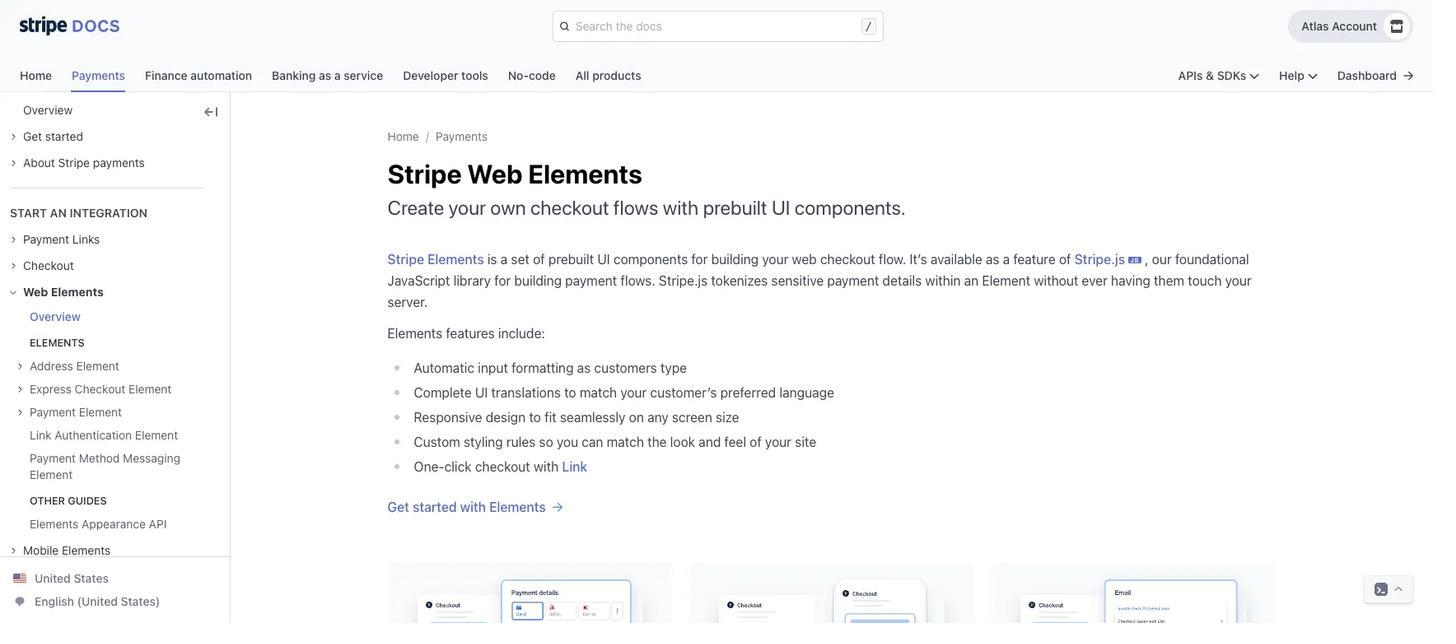Task type: describe. For each thing, give the bounding box(es) containing it.
automatic input formatting as customers type
[[414, 361, 687, 376]]

flows
[[614, 196, 659, 219]]

0 vertical spatial match
[[580, 386, 617, 400]]

guides
[[68, 495, 107, 507]]

dropdown open image
[[10, 289, 16, 296]]

size
[[716, 410, 739, 425]]

1 vertical spatial web
[[23, 285, 48, 299]]

web inside "stripe web elements create your own checkout flows with prebuilt ui components."
[[467, 158, 523, 189]]

stripe for web
[[388, 158, 462, 189]]

atlas account button
[[1289, 10, 1414, 43]]

stripe down get started
[[58, 156, 90, 170]]

about
[[23, 156, 55, 170]]

1 horizontal spatial a
[[501, 252, 508, 267]]

developer
[[403, 68, 458, 82]]

/ button
[[554, 12, 883, 41]]

payment method messaging element
[[30, 451, 180, 482]]

1 horizontal spatial checkout
[[75, 382, 125, 396]]

1 payment from the left
[[565, 273, 617, 288]]

ui inside "stripe web elements create your own checkout flows with prebuilt ui components."
[[772, 196, 790, 219]]

dropdown closed image for payment element
[[16, 409, 23, 416]]

developer tools
[[403, 68, 488, 82]]

as inside tab list
[[319, 68, 331, 82]]

united
[[35, 572, 71, 586]]

site
[[795, 435, 816, 450]]

stripe.js link
[[1075, 249, 1145, 270]]

help button
[[1279, 68, 1318, 84]]

elements down the elements appearance api link
[[62, 544, 111, 558]]

1 horizontal spatial as
[[577, 361, 591, 376]]

styling
[[464, 435, 503, 450]]

seamlessly
[[560, 410, 626, 425]]

2 vertical spatial checkout
[[475, 460, 530, 474]]

responsive
[[414, 410, 482, 425]]

feature
[[1013, 252, 1056, 267]]

create
[[388, 196, 444, 219]]

language
[[780, 386, 834, 400]]

apis & sdks
[[1178, 68, 1246, 82]]

features
[[446, 326, 495, 341]]

about stripe payments link
[[10, 155, 145, 171]]

1 vertical spatial with
[[534, 460, 559, 474]]

1 horizontal spatial building
[[711, 252, 759, 267]]

0 vertical spatial link
[[30, 428, 52, 442]]

stripe.js inside , our foundational javascript library for building payment flows. stripe.js tokenizes sensitive payment details within an element without ever having them touch your server.
[[659, 273, 708, 288]]

payments
[[93, 156, 145, 170]]

link link
[[562, 460, 588, 474]]

no-code
[[508, 68, 556, 82]]

components
[[614, 252, 688, 267]]

available
[[931, 252, 982, 267]]

2 horizontal spatial a
[[1003, 252, 1010, 267]]

design
[[486, 410, 526, 425]]

all
[[576, 68, 589, 82]]

fit
[[545, 410, 557, 425]]

2 vertical spatial ui
[[475, 386, 488, 400]]

get started
[[23, 129, 83, 143]]

0 horizontal spatial to
[[529, 410, 541, 425]]

2 vertical spatial with
[[460, 500, 486, 515]]

other
[[30, 495, 65, 507]]

type
[[661, 361, 687, 376]]

address element
[[30, 359, 119, 373]]

feel
[[725, 435, 746, 450]]

web
[[792, 252, 817, 267]]

custom styling rules so you can match the look and feel of your site
[[414, 435, 816, 450]]

tools
[[461, 68, 488, 82]]

,
[[1145, 252, 1149, 267]]

service
[[344, 68, 383, 82]]

help
[[1279, 68, 1305, 82]]

mobile elements
[[23, 544, 111, 558]]

1 horizontal spatial home
[[388, 129, 419, 143]]

1 vertical spatial checkout
[[820, 252, 875, 267]]

tokenizes
[[711, 273, 768, 288]]

web elements link
[[10, 284, 204, 301]]

components.
[[795, 196, 906, 219]]

link authentication element image
[[991, 563, 1276, 624]]

other guides
[[30, 495, 107, 507]]

ever
[[1082, 273, 1108, 288]]

started for get started
[[45, 129, 83, 143]]

elements appearance api link
[[16, 517, 167, 533]]

your inside "stripe web elements create your own checkout flows with prebuilt ui components."
[[449, 196, 486, 219]]

0 horizontal spatial payments link
[[72, 64, 145, 92]]

Search the docs text field
[[572, 13, 858, 40]]

mobile
[[23, 544, 59, 558]]

prebuilt inside "stripe web elements create your own checkout flows with prebuilt ui components."
[[703, 196, 767, 219]]

get for get started with elements
[[388, 500, 409, 515]]

apis & sdks button
[[1178, 68, 1260, 84]]

us image
[[13, 573, 26, 586]]

dropdown closed image for checkout
[[10, 263, 16, 269]]

payment links
[[23, 232, 100, 246]]

get started with elements
[[388, 500, 546, 515]]

0 horizontal spatial an
[[50, 206, 67, 220]]

stripe elements is a set of prebuilt ui components for building your web checkout flow. it's available as a feature of stripe.js
[[388, 252, 1125, 267]]

overview for address
[[30, 310, 81, 324]]

get started with elements link
[[388, 498, 562, 517]]

1 vertical spatial payments
[[436, 129, 488, 143]]

an image of the stripe logo link
[[3, 0, 136, 55]]

1 horizontal spatial for
[[691, 252, 708, 267]]

no-
[[508, 68, 529, 82]]

can
[[582, 435, 603, 450]]

custom
[[414, 435, 460, 450]]

dropdown closed image for express checkout element
[[16, 386, 23, 393]]

1 horizontal spatial ui
[[597, 252, 610, 267]]

dropdown closed image for about
[[10, 160, 16, 166]]

element up messaging
[[135, 428, 178, 442]]

english (united states) button
[[13, 594, 160, 610]]

(united
[[77, 595, 118, 609]]

the
[[648, 435, 667, 450]]

payments inside tab list
[[72, 68, 125, 82]]

library
[[454, 273, 491, 288]]

1 vertical spatial link
[[562, 460, 588, 474]]

stripe elements link
[[388, 252, 484, 267]]

look
[[670, 435, 695, 450]]

get for get started
[[23, 129, 42, 143]]

all products link
[[576, 64, 641, 92]]

home link for payments link to the left
[[20, 64, 72, 92]]

overview link for address
[[16, 309, 81, 325]]

elements inside "stripe web elements create your own checkout flows with prebuilt ui components."
[[528, 158, 642, 189]]

0 vertical spatial to
[[564, 386, 576, 400]]

2 payment from the left
[[827, 273, 879, 288]]

finance automation
[[145, 68, 252, 82]]

banking
[[272, 68, 316, 82]]

your left web
[[762, 252, 789, 267]]



Task type: locate. For each thing, give the bounding box(es) containing it.
overview up get started 'link'
[[23, 103, 73, 117]]

an down available
[[964, 273, 979, 288]]

payments down developer tools link
[[436, 129, 488, 143]]

dropdown closed image left 'mobile'
[[10, 548, 16, 554]]

checkout right own on the top left
[[530, 196, 609, 219]]

home inside tab list
[[20, 68, 52, 82]]

as right banking on the top left
[[319, 68, 331, 82]]

element down 'express checkout element'
[[79, 405, 122, 419]]

1 vertical spatial prebuilt
[[548, 252, 594, 267]]

appearance
[[82, 517, 146, 531]]

start
[[10, 206, 47, 220]]

1 vertical spatial payment
[[30, 405, 76, 419]]

0 horizontal spatial prebuilt
[[548, 252, 594, 267]]

home down an image of the stripe logo link
[[20, 68, 52, 82]]

element up link authentication element
[[129, 382, 172, 396]]

dropdown closed image inside about stripe payments link
[[10, 160, 16, 166]]

to up responsive design to fit seamlessly on any screen size
[[564, 386, 576, 400]]

0 horizontal spatial for
[[494, 273, 511, 288]]

/
[[865, 20, 872, 33]]

dropdown closed image for address
[[16, 363, 23, 370]]

1 vertical spatial to
[[529, 410, 541, 425]]

0 horizontal spatial home
[[20, 68, 52, 82]]

link authentication element
[[30, 428, 178, 442]]

dropdown closed image for payment links
[[10, 236, 16, 243]]

for
[[691, 252, 708, 267], [494, 273, 511, 288]]

2 horizontal spatial as
[[986, 252, 1000, 267]]

0 vertical spatial overview link
[[10, 102, 73, 119]]

building inside , our foundational javascript library for building payment flows. stripe.js tokenizes sensitive payment details within an element without ever having them touch your server.
[[514, 273, 562, 288]]

dropdown closed image left payment element
[[16, 409, 23, 416]]

your left site
[[765, 435, 792, 450]]

customer's
[[650, 386, 717, 400]]

0 vertical spatial overview
[[23, 103, 73, 117]]

mobile elements link
[[10, 543, 111, 559]]

your right touch on the top of the page
[[1225, 273, 1252, 288]]

foundational
[[1175, 252, 1249, 267]]

home link down developer
[[388, 129, 419, 143]]

0 horizontal spatial home link
[[20, 64, 72, 92]]

0 vertical spatial for
[[691, 252, 708, 267]]

payments link down an image of the stripe logo link
[[72, 64, 145, 92]]

dropdown closed image inside the "checkout" link
[[10, 263, 16, 269]]

flows.
[[621, 273, 656, 288]]

0 horizontal spatial link
[[30, 428, 52, 442]]

flow.
[[879, 252, 906, 267]]

0 vertical spatial an
[[50, 206, 67, 220]]

1 horizontal spatial an
[[964, 273, 979, 288]]

within
[[926, 273, 961, 288]]

united states
[[35, 572, 109, 586]]

tab list containing home
[[20, 64, 641, 92]]

payment for payment links
[[23, 232, 69, 246]]

stripe for elements
[[388, 252, 424, 267]]

your left own on the top left
[[449, 196, 486, 219]]

elements down other
[[30, 517, 79, 531]]

0 vertical spatial checkout
[[530, 196, 609, 219]]

dropdown closed image inside mobile elements link
[[10, 548, 16, 554]]

payments down an image of the stripe logo link
[[72, 68, 125, 82]]

screen
[[672, 410, 712, 425]]

started up about stripe payments link
[[45, 129, 83, 143]]

started down one-
[[413, 500, 457, 515]]

0 vertical spatial with
[[663, 196, 699, 219]]

0 horizontal spatial web
[[23, 285, 48, 299]]

0 vertical spatial checkout
[[23, 259, 74, 273]]

1 horizontal spatial payments link
[[436, 129, 488, 143]]

building up tokenizes
[[711, 252, 759, 267]]

payment for payment method messaging element
[[30, 451, 76, 465]]

building down set
[[514, 273, 562, 288]]

stripe.js down components
[[659, 273, 708, 288]]

link down payment element link
[[30, 428, 52, 442]]

0 horizontal spatial payment
[[565, 273, 617, 288]]

checkout link
[[10, 258, 74, 274]]

0 horizontal spatial with
[[460, 500, 486, 515]]

overview link for about
[[10, 102, 73, 119]]

0 vertical spatial started
[[45, 129, 83, 143]]

elements features include:
[[388, 326, 545, 341]]

overview link
[[10, 102, 73, 119], [16, 309, 81, 325]]

banking as a service
[[272, 68, 383, 82]]

payment inside payment links link
[[23, 232, 69, 246]]

dropdown closed image down the start on the top
[[10, 236, 16, 243]]

apis
[[1178, 68, 1203, 82]]

on
[[629, 410, 644, 425]]

a
[[334, 68, 341, 82], [501, 252, 508, 267], [1003, 252, 1010, 267]]

1 vertical spatial overview link
[[16, 309, 81, 325]]

payment down express
[[30, 405, 76, 419]]

is
[[488, 252, 497, 267]]

1 vertical spatial overview
[[30, 310, 81, 324]]

checkout down "rules"
[[475, 460, 530, 474]]

1 horizontal spatial started
[[413, 500, 457, 515]]

checkout up payment element
[[75, 382, 125, 396]]

sensitive
[[771, 273, 824, 288]]

dropdown closed image inside payment element link
[[16, 409, 23, 416]]

0 horizontal spatial as
[[319, 68, 331, 82]]

payment inside payment method messaging element
[[30, 451, 76, 465]]

no-code link
[[508, 64, 576, 92]]

finance
[[145, 68, 188, 82]]

element up other
[[30, 468, 73, 482]]

2 horizontal spatial of
[[1059, 252, 1071, 267]]

stripe.js up ever
[[1075, 252, 1125, 267]]

developer tools link
[[403, 64, 508, 92]]

prebuilt right set
[[548, 252, 594, 267]]

details
[[883, 273, 922, 288]]

to
[[564, 386, 576, 400], [529, 410, 541, 425]]

elements up address
[[30, 337, 85, 349]]

atlas
[[1302, 19, 1329, 33]]

our
[[1152, 252, 1172, 267]]

home down developer
[[388, 129, 419, 143]]

dropdown closed image left address
[[16, 363, 23, 370]]

2 horizontal spatial ui
[[772, 196, 790, 219]]

1 vertical spatial for
[[494, 273, 511, 288]]

tab list
[[20, 64, 641, 92]]

as right available
[[986, 252, 1000, 267]]

dropdown closed image inside payment links link
[[10, 236, 16, 243]]

1 horizontal spatial to
[[564, 386, 576, 400]]

1 vertical spatial an
[[964, 273, 979, 288]]

payments link
[[72, 64, 145, 92], [436, 129, 488, 143]]

own
[[490, 196, 526, 219]]

0 horizontal spatial a
[[334, 68, 341, 82]]

2 horizontal spatial with
[[663, 196, 699, 219]]

set
[[511, 252, 530, 267]]

dropdown closed image left get started
[[10, 134, 16, 140]]

of right set
[[533, 252, 545, 267]]

dropdown closed image for get
[[10, 134, 16, 140]]

0 horizontal spatial ui
[[475, 386, 488, 400]]

1 horizontal spatial home link
[[388, 129, 419, 143]]

stripe.js
[[1075, 252, 1125, 267], [659, 273, 708, 288]]

rules
[[506, 435, 536, 450]]

elements up flows
[[528, 158, 642, 189]]

1 vertical spatial payments link
[[436, 129, 488, 143]]

1 horizontal spatial prebuilt
[[703, 196, 767, 219]]

an up payment links
[[50, 206, 67, 220]]

payment inside payment element link
[[30, 405, 76, 419]]

payments link down developer tools link
[[436, 129, 488, 143]]

prebuilt up "stripe elements is a set of prebuilt ui components for building your web checkout flow. it's available as a feature of stripe.js"
[[703, 196, 767, 219]]

checkout down payment links link on the left
[[23, 259, 74, 273]]

0 vertical spatial get
[[23, 129, 42, 143]]

payment up the "checkout" link
[[23, 232, 69, 246]]

states)
[[121, 595, 160, 609]]

elements down the "checkout" link
[[51, 285, 104, 299]]

payment
[[23, 232, 69, 246], [30, 405, 76, 419], [30, 451, 76, 465]]

of right feel
[[750, 435, 762, 450]]

1 horizontal spatial with
[[534, 460, 559, 474]]

0 vertical spatial home link
[[20, 64, 72, 92]]

a right is
[[501, 252, 508, 267]]

match up seamlessly on the left of the page
[[580, 386, 617, 400]]

with inside "stripe web elements create your own checkout flows with prebuilt ui components."
[[663, 196, 699, 219]]

an image of the stripe logo image
[[20, 15, 119, 36]]

a left service
[[334, 68, 341, 82]]

elements up library on the top
[[428, 252, 484, 267]]

1 vertical spatial get
[[388, 500, 409, 515]]

a left feature
[[1003, 252, 1010, 267]]

web right the dropdown open 'image'
[[23, 285, 48, 299]]

1 horizontal spatial web
[[467, 158, 523, 189]]

dropdown closed image inside get started 'link'
[[10, 134, 16, 140]]

elements down "server." at the top of page
[[388, 326, 442, 341]]

element inside , our foundational javascript library for building payment flows. stripe.js tokenizes sensitive payment details within an element without ever having them touch your server.
[[982, 273, 1031, 288]]

checkout
[[23, 259, 74, 273], [75, 382, 125, 396]]

element inside payment method messaging element
[[30, 468, 73, 482]]

1 vertical spatial checkout
[[75, 382, 125, 396]]

a inside tab list
[[334, 68, 341, 82]]

stripe inside "stripe web elements create your own checkout flows with prebuilt ui components."
[[388, 158, 462, 189]]

2 vertical spatial as
[[577, 361, 591, 376]]

your inside , our foundational javascript library for building payment flows. stripe.js tokenizes sensitive payment details within an element without ever having them touch your server.
[[1225, 273, 1252, 288]]

element
[[982, 273, 1031, 288], [76, 359, 119, 373], [129, 382, 172, 396], [79, 405, 122, 419], [135, 428, 178, 442], [30, 468, 73, 482]]

united states button
[[13, 571, 109, 587]]

click
[[445, 460, 472, 474]]

english
[[35, 595, 74, 609]]

products
[[592, 68, 641, 82]]

0 vertical spatial prebuilt
[[703, 196, 767, 219]]

home link for right payments link
[[388, 129, 419, 143]]

elements down one-click checkout with link
[[489, 500, 546, 515]]

started inside 'link'
[[45, 129, 83, 143]]

ui up "stripe elements is a set of prebuilt ui components for building your web checkout flow. it's available as a feature of stripe.js"
[[772, 196, 790, 219]]

with down "click"
[[460, 500, 486, 515]]

0 vertical spatial stripe.js
[[1075, 252, 1125, 267]]

stripe
[[58, 156, 90, 170], [388, 158, 462, 189], [388, 252, 424, 267]]

0 vertical spatial web
[[467, 158, 523, 189]]

stripe up javascript
[[388, 252, 424, 267]]

0 horizontal spatial get
[[23, 129, 42, 143]]

dropdown closed image inside express checkout element link
[[16, 386, 23, 393]]

1 vertical spatial stripe.js
[[659, 273, 708, 288]]

payment up other
[[30, 451, 76, 465]]

all products
[[576, 68, 641, 82]]

finance automation link
[[145, 64, 272, 92]]

dropdown closed image left express
[[16, 386, 23, 393]]

dashboard
[[1338, 68, 1397, 82]]

0 vertical spatial payment
[[23, 232, 69, 246]]

1 vertical spatial as
[[986, 252, 1000, 267]]

elements
[[528, 158, 642, 189], [428, 252, 484, 267], [51, 285, 104, 299], [388, 326, 442, 341], [30, 337, 85, 349], [489, 500, 546, 515], [30, 517, 79, 531], [62, 544, 111, 558]]

0 vertical spatial as
[[319, 68, 331, 82]]

any
[[648, 410, 669, 425]]

get
[[23, 129, 42, 143], [388, 500, 409, 515]]

0 vertical spatial payments link
[[72, 64, 145, 92]]

to left "fit"
[[529, 410, 541, 425]]

1 vertical spatial match
[[607, 435, 644, 450]]

dropdown closed image up the dropdown open 'image'
[[10, 263, 16, 269]]

stripe up create
[[388, 158, 462, 189]]

payment
[[565, 273, 617, 288], [827, 273, 879, 288]]

ui down input
[[475, 386, 488, 400]]

0 vertical spatial home
[[20, 68, 52, 82]]

0 horizontal spatial of
[[533, 252, 545, 267]]

element up 'express checkout element'
[[76, 359, 119, 373]]

, our foundational javascript library for building payment flows. stripe.js tokenizes sensitive payment details within an element without ever having them touch your server.
[[388, 252, 1252, 310]]

sdks
[[1217, 68, 1246, 82]]

payment left "flows." on the top of page
[[565, 273, 617, 288]]

1 horizontal spatial stripe.js
[[1075, 252, 1125, 267]]

payment for payment element
[[30, 405, 76, 419]]

1 horizontal spatial payment
[[827, 273, 879, 288]]

0 horizontal spatial checkout
[[23, 259, 74, 273]]

1 vertical spatial ui
[[597, 252, 610, 267]]

automatic
[[414, 361, 475, 376]]

overview for about
[[23, 103, 73, 117]]

customers
[[594, 361, 657, 376]]

ui left components
[[597, 252, 610, 267]]

click to collapse the sidebar and hide the navigation image
[[204, 105, 217, 119]]

complete
[[414, 386, 472, 400]]

of up without
[[1059, 252, 1071, 267]]

started for get started with elements
[[413, 500, 457, 515]]

an inside , our foundational javascript library for building payment flows. stripe.js tokenizes sensitive payment details within an element without ever having them touch your server.
[[964, 273, 979, 288]]

1 vertical spatial home link
[[388, 129, 419, 143]]

&
[[1206, 68, 1214, 82]]

0 horizontal spatial payments
[[72, 68, 125, 82]]

overview link up get started 'link'
[[10, 102, 73, 119]]

your up on
[[621, 386, 647, 400]]

1 horizontal spatial of
[[750, 435, 762, 450]]

as right formatting
[[577, 361, 591, 376]]

1 horizontal spatial payments
[[436, 129, 488, 143]]

for inside , our foundational javascript library for building payment flows. stripe.js tokenizes sensitive payment details within an element without ever having them touch your server.
[[494, 273, 511, 288]]

payment element link
[[16, 404, 122, 421]]

1 vertical spatial started
[[413, 500, 457, 515]]

checkout right web
[[820, 252, 875, 267]]

with right flows
[[663, 196, 699, 219]]

0 vertical spatial ui
[[772, 196, 790, 219]]

1 horizontal spatial get
[[388, 500, 409, 515]]

dropdown closed image left "about" on the top
[[10, 160, 16, 166]]

dropdown closed image inside address element link
[[16, 363, 23, 370]]

0 horizontal spatial building
[[514, 273, 562, 288]]

dashboard link
[[1338, 68, 1397, 84]]

0 vertical spatial building
[[711, 252, 759, 267]]

web elements
[[23, 285, 104, 299]]

1 horizontal spatial link
[[562, 460, 588, 474]]

express
[[30, 382, 72, 396]]

for down is
[[494, 273, 511, 288]]

0 horizontal spatial started
[[45, 129, 83, 143]]

checkout inside "stripe web elements create your own checkout flows with prebuilt ui components."
[[530, 196, 609, 219]]

home link down an image of the stripe logo link
[[20, 64, 72, 92]]

ui
[[772, 196, 790, 219], [597, 252, 610, 267], [475, 386, 488, 400]]

2 vertical spatial payment
[[30, 451, 76, 465]]

one-click checkout with link
[[414, 460, 588, 474]]

0 vertical spatial payments
[[72, 68, 125, 82]]

dropdown closed image for mobile
[[10, 548, 16, 554]]

element down feature
[[982, 273, 1031, 288]]

with down 'so'
[[534, 460, 559, 474]]

api
[[149, 517, 167, 531]]

link down you
[[562, 460, 588, 474]]

0 horizontal spatial stripe.js
[[659, 273, 708, 288]]

payment element
[[30, 405, 122, 419]]

overview down web elements
[[30, 310, 81, 324]]

web up own on the top left
[[467, 158, 523, 189]]

1 vertical spatial building
[[514, 273, 562, 288]]

one-
[[414, 460, 445, 474]]

match down on
[[607, 435, 644, 450]]

them
[[1154, 273, 1185, 288]]

match
[[580, 386, 617, 400], [607, 435, 644, 450]]

overview link down web elements
[[16, 309, 81, 325]]

payment down flow.
[[827, 273, 879, 288]]

authentication
[[55, 428, 132, 442]]

for right components
[[691, 252, 708, 267]]

dropdown closed image
[[10, 134, 16, 140], [10, 160, 16, 166], [16, 363, 23, 370], [10, 548, 16, 554]]

get inside 'link'
[[23, 129, 42, 143]]

complete ui translations to match your customer's preferred language
[[414, 386, 834, 400]]

you
[[557, 435, 578, 450]]

states
[[74, 572, 109, 586]]

dropdown closed image
[[10, 236, 16, 243], [10, 263, 16, 269], [16, 386, 23, 393], [16, 409, 23, 416]]

formatting
[[512, 361, 574, 376]]

1 vertical spatial home
[[388, 129, 419, 143]]

so
[[539, 435, 553, 450]]

and
[[699, 435, 721, 450]]

touch
[[1188, 273, 1222, 288]]



Task type: vqa. For each thing, say whether or not it's contained in the screenshot.
foundational
yes



